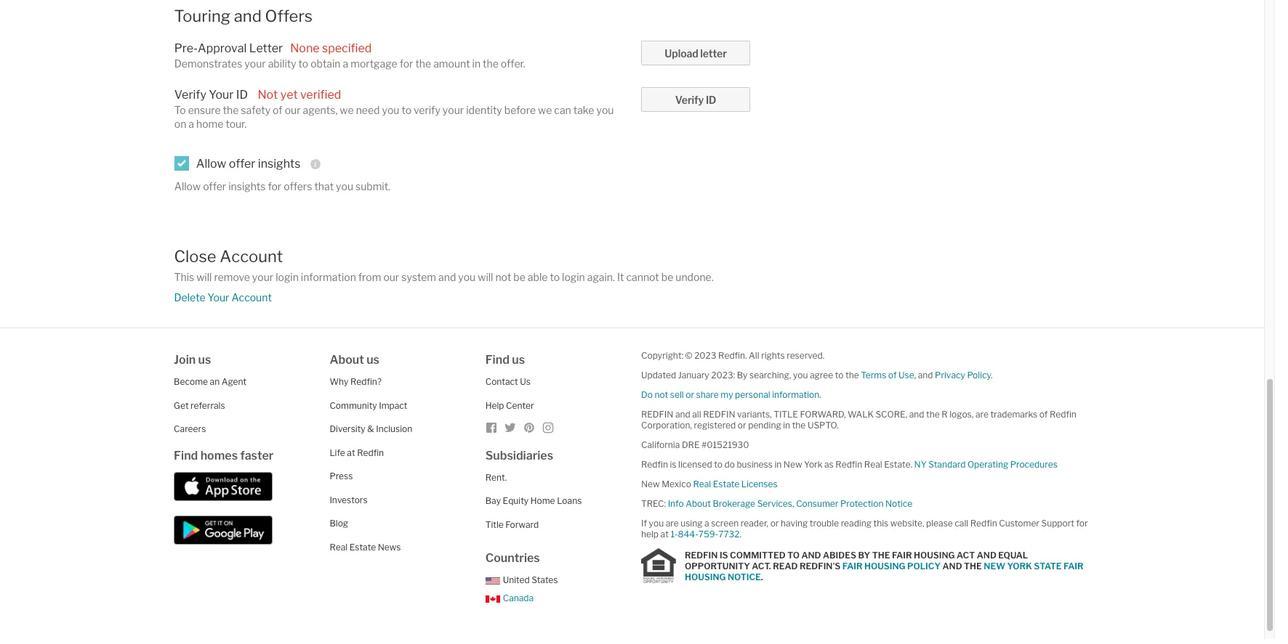 Task type: describe. For each thing, give the bounding box(es) containing it.
0 vertical spatial new
[[784, 460, 802, 471]]

about us
[[330, 354, 379, 367]]

the left r
[[926, 409, 940, 420]]

diversity & inclusion button
[[330, 424, 412, 435]]

use
[[898, 370, 914, 381]]

offer for allow offer insights for offers that you submit.
[[203, 180, 226, 192]]

the left amount
[[415, 57, 431, 70]]

a inside pre-approval letter none specified demonstrates your ability to obtain a mortgage for the amount in the offer.
[[343, 57, 348, 70]]

©
[[685, 351, 692, 361]]

for inside if you are using a screen reader, or having trouble reading this website, please call redfin customer support for help at
[[1076, 519, 1088, 529]]

to inside the close account this will remove your login information from our system and you will not be able to login again. it cannot be undone.
[[550, 271, 560, 284]]

1-
[[671, 529, 678, 540]]

and right score,
[[909, 409, 924, 420]]

countries
[[485, 552, 540, 566]]

please
[[926, 519, 953, 529]]

touring and offers
[[174, 6, 313, 25]]

why
[[330, 377, 348, 388]]

0 horizontal spatial fair
[[842, 561, 862, 572]]

licenses
[[741, 479, 778, 490]]

1 vertical spatial real
[[693, 479, 711, 490]]

title forward
[[485, 520, 539, 531]]

bay equity home loans button
[[485, 496, 582, 507]]

us flag image
[[485, 578, 500, 585]]

or inside if you are using a screen reader, or having trouble reading this website, please call redfin customer support for help at
[[770, 519, 779, 529]]

to
[[787, 550, 800, 561]]

and right use
[[918, 370, 933, 381]]

fair inside new york state fair housing notice
[[1063, 561, 1084, 572]]

act
[[957, 550, 975, 561]]

0 horizontal spatial id
[[236, 88, 248, 102]]

the left terms
[[845, 370, 859, 381]]

of inside to ensure the safety of our agents, we need you to verify your identity before we can take you on a home tour.
[[273, 104, 283, 116]]

the inside to ensure the safety of our agents, we need you to verify your identity before we can take you on a home tour.
[[223, 104, 239, 116]]

california
[[641, 440, 680, 451]]

you right that
[[336, 180, 353, 192]]

housing inside redfin is committed to and abides by the fair housing act and equal opportunity act. read redfin's
[[914, 550, 955, 561]]

title forward button
[[485, 520, 539, 531]]

your inside pre-approval letter none specified demonstrates your ability to obtain a mortgage for the amount in the offer.
[[245, 57, 266, 70]]

for inside pre-approval letter none specified demonstrates your ability to obtain a mortgage for the amount in the offer.
[[400, 57, 413, 70]]

title
[[774, 409, 798, 420]]

rent. button
[[485, 472, 507, 483]]

2 vertical spatial real
[[330, 542, 348, 553]]

1 will from the left
[[196, 271, 212, 284]]

our inside the close account this will remove your login information from our system and you will not be able to login again. it cannot be undone.
[[383, 271, 399, 284]]

from
[[358, 271, 381, 284]]

0 vertical spatial at
[[347, 448, 355, 459]]

upload
[[665, 47, 698, 59]]

you right need in the top left of the page
[[382, 104, 399, 116]]

act.
[[752, 561, 771, 572]]

become an agent button
[[174, 377, 247, 388]]

or inside redfin and all redfin variants, title forward, walk score, and the r logos, are trademarks of redfin corporation, registered or pending in the uspto.
[[738, 420, 746, 431]]

2 horizontal spatial and
[[977, 550, 996, 561]]

system
[[401, 271, 436, 284]]

0 horizontal spatial and
[[801, 550, 821, 561]]

of inside redfin and all redfin variants, title forward, walk score, and the r logos, are trademarks of redfin corporation, registered or pending in the uspto.
[[1039, 409, 1048, 420]]

the left uspto.
[[792, 420, 806, 431]]

reading
[[841, 519, 872, 529]]

all
[[749, 351, 759, 361]]

website,
[[890, 519, 924, 529]]

careers button
[[174, 424, 206, 435]]

contact
[[485, 377, 518, 388]]

you inside if you are using a screen reader, or having trouble reading this website, please call redfin customer support for help at
[[649, 519, 664, 529]]

procedures
[[1010, 460, 1058, 471]]

housing inside new york state fair housing notice
[[685, 572, 726, 583]]

redfin left is
[[641, 460, 668, 471]]

tour.
[[226, 118, 247, 130]]

1 we from the left
[[340, 104, 354, 116]]

delete your account link
[[174, 292, 272, 304]]

undone.
[[676, 271, 714, 284]]

before
[[504, 104, 536, 116]]

redfin and all redfin variants, title forward, walk score, and the r logos, are trademarks of redfin corporation, registered or pending in the uspto.
[[641, 409, 1076, 431]]

allow offer insights for offers that you submit.
[[174, 180, 390, 192]]

1 horizontal spatial in
[[774, 460, 782, 471]]

dre
[[682, 440, 700, 451]]

1-844-759-7732 .
[[671, 529, 741, 540]]

2 login from the left
[[562, 271, 585, 284]]

home
[[530, 496, 555, 507]]

do
[[641, 390, 653, 401]]

redfin for and
[[641, 409, 673, 420]]

pending
[[748, 420, 781, 431]]

at inside if you are using a screen reader, or having trouble reading this website, please call redfin customer support for help at
[[660, 529, 669, 540]]

estate.
[[884, 460, 912, 471]]

new mexico real estate licenses
[[641, 479, 778, 490]]

read
[[773, 561, 798, 572]]

1 be from the left
[[513, 271, 525, 284]]

is
[[720, 550, 728, 561]]

to inside pre-approval letter none specified demonstrates your ability to obtain a mortgage for the amount in the offer.
[[298, 57, 308, 70]]

redfin facebook image
[[485, 423, 497, 434]]

reader,
[[741, 519, 768, 529]]

and inside the close account this will remove your login information from our system and you will not be able to login again. it cannot be undone.
[[438, 271, 456, 284]]

get referrals button
[[174, 400, 225, 411]]

redfin right as
[[835, 460, 862, 471]]

1-844-759-7732 link
[[671, 529, 740, 540]]

verify
[[414, 104, 440, 116]]

1 vertical spatial of
[[888, 370, 897, 381]]

redfin pinterest image
[[523, 423, 535, 434]]

offers
[[265, 6, 313, 25]]

forward
[[505, 520, 539, 531]]

trec: info about brokerage services , consumer protection notice
[[641, 499, 912, 510]]

redfin down my
[[703, 409, 735, 420]]

r
[[942, 409, 948, 420]]

not inside the close account this will remove your login information from our system and you will not be able to login again. it cannot be undone.
[[495, 271, 511, 284]]

1 vertical spatial not
[[655, 390, 668, 401]]

loans
[[557, 496, 582, 507]]

terms of use link
[[861, 370, 914, 381]]

account inside the close account this will remove your login information from our system and you will not be able to login again. it cannot be undone.
[[220, 247, 283, 266]]

join us
[[174, 354, 211, 367]]

contact us
[[485, 377, 531, 388]]

real estate news button
[[330, 542, 401, 553]]

become an agent
[[174, 377, 247, 388]]

if you are using a screen reader, or having trouble reading this website, please call redfin customer support for help at
[[641, 519, 1088, 540]]

trec:
[[641, 499, 666, 510]]

help center
[[485, 400, 534, 411]]

my
[[721, 390, 733, 401]]

licensed
[[678, 460, 712, 471]]

download the redfin app on the apple app store image
[[174, 472, 273, 501]]

agents,
[[303, 104, 338, 116]]

a inside to ensure the safety of our agents, we need you to verify your identity before we can take you on a home tour.
[[189, 118, 194, 130]]

verified
[[300, 88, 341, 102]]

variants,
[[737, 409, 772, 420]]

mexico
[[662, 479, 691, 490]]

operating
[[967, 460, 1008, 471]]

impact
[[379, 400, 407, 411]]

redfin inside if you are using a screen reader, or having trouble reading this website, please call redfin customer support for help at
[[970, 519, 997, 529]]

2 will from the left
[[478, 271, 493, 284]]

support
[[1041, 519, 1074, 529]]

you right take
[[596, 104, 614, 116]]

delete your account
[[174, 292, 272, 304]]

press button
[[330, 471, 353, 482]]

information for not
[[772, 390, 819, 401]]

1 vertical spatial ,
[[792, 499, 794, 510]]

to ensure the safety of our agents, we need you to verify your identity before we can take you on a home tour.
[[174, 104, 614, 130]]

investors
[[330, 495, 368, 506]]

careers
[[174, 424, 206, 435]]

upload letter button
[[641, 41, 750, 65]]

blog
[[330, 519, 348, 529]]

in inside redfin and all redfin variants, title forward, walk score, and the r logos, are trademarks of redfin corporation, registered or pending in the uspto.
[[783, 420, 790, 431]]

cannot
[[626, 271, 659, 284]]

verify for verify id
[[675, 94, 704, 106]]

by
[[858, 550, 870, 561]]

insights for allow offer insights for offers that you submit.
[[228, 180, 266, 192]]



Task type: vqa. For each thing, say whether or not it's contained in the screenshot.
About us
yes



Task type: locate. For each thing, give the bounding box(es) containing it.
0 horizontal spatial in
[[472, 57, 481, 70]]

2 vertical spatial for
[[1076, 519, 1088, 529]]

. right privacy
[[991, 370, 993, 381]]

our inside to ensure the safety of our agents, we need you to verify your identity before we can take you on a home tour.
[[285, 104, 301, 116]]

bay
[[485, 496, 501, 507]]

redfin down 1-844-759-7732 link
[[685, 550, 718, 561]]

0 horizontal spatial verify
[[174, 88, 206, 102]]

insights up allow offer insights for offers that you submit.
[[258, 157, 300, 170]]

find for find us
[[485, 354, 509, 367]]

id down letter
[[706, 94, 716, 106]]

offer for allow offer insights
[[229, 157, 255, 170]]

0 horizontal spatial a
[[189, 118, 194, 130]]

. right the screen
[[740, 529, 741, 540]]

your down letter
[[245, 57, 266, 70]]

to inside to ensure the safety of our agents, we need you to verify your identity before we can take you on a home tour.
[[402, 104, 411, 116]]

your right remove
[[252, 271, 273, 284]]

are left using
[[666, 519, 679, 529]]

0 horizontal spatial our
[[285, 104, 301, 116]]

verify for verify your id
[[174, 88, 206, 102]]

1 vertical spatial or
[[738, 420, 746, 431]]

2 be from the left
[[661, 271, 673, 284]]

ability
[[268, 57, 296, 70]]

2 we from the left
[[538, 104, 552, 116]]

community
[[330, 400, 377, 411]]

redfin instagram image
[[542, 423, 554, 434]]

notice
[[885, 499, 912, 510]]

real left estate. at the bottom
[[864, 460, 882, 471]]

or down the services
[[770, 519, 779, 529]]

need
[[356, 104, 380, 116]]

share
[[696, 390, 719, 401]]

approval
[[198, 41, 247, 55]]

0 horizontal spatial are
[[666, 519, 679, 529]]

us right "join"
[[198, 354, 211, 367]]

mortgage
[[351, 57, 397, 70]]

equal housing opportunity image
[[641, 549, 676, 584]]

fair housing policy link
[[842, 561, 941, 572]]

in right pending
[[783, 420, 790, 431]]

community impact button
[[330, 400, 407, 411]]

1 vertical spatial at
[[660, 529, 669, 540]]

trouble
[[810, 519, 839, 529]]

1 horizontal spatial the
[[964, 561, 982, 572]]

a right using
[[704, 519, 709, 529]]

2 horizontal spatial housing
[[914, 550, 955, 561]]

1 horizontal spatial id
[[706, 94, 716, 106]]

a down specified
[[343, 57, 348, 70]]

us
[[198, 354, 211, 367], [367, 354, 379, 367], [512, 354, 525, 367]]

at left 1-
[[660, 529, 669, 540]]

1 horizontal spatial at
[[660, 529, 669, 540]]

for right support
[[1076, 519, 1088, 529]]

life
[[330, 448, 345, 459]]

0 horizontal spatial new
[[641, 479, 660, 490]]

1 horizontal spatial or
[[738, 420, 746, 431]]

to left verify
[[402, 104, 411, 116]]

for right mortgage
[[400, 57, 413, 70]]

protection
[[840, 499, 884, 510]]

united
[[503, 575, 530, 586]]

and left all
[[675, 409, 690, 420]]

information left the from
[[301, 271, 356, 284]]

1 horizontal spatial information
[[772, 390, 819, 401]]

2 horizontal spatial a
[[704, 519, 709, 529]]

your down remove
[[208, 292, 229, 304]]

bay equity home loans
[[485, 496, 582, 507]]

, left privacy
[[914, 370, 916, 381]]

or left pending
[[738, 420, 746, 431]]

1 horizontal spatial us
[[367, 354, 379, 367]]

call
[[955, 519, 968, 529]]

redfin inside redfin and all redfin variants, title forward, walk score, and the r logos, are trademarks of redfin corporation, registered or pending in the uspto.
[[1050, 409, 1076, 420]]

1 horizontal spatial ,
[[914, 370, 916, 381]]

0 vertical spatial in
[[472, 57, 481, 70]]

your for delete
[[208, 292, 229, 304]]

1 horizontal spatial and
[[942, 561, 962, 572]]

1 vertical spatial your
[[443, 104, 464, 116]]

0 horizontal spatial the
[[872, 550, 890, 561]]

1 login from the left
[[276, 271, 299, 284]]

1 vertical spatial in
[[783, 420, 790, 431]]

redfin down &
[[357, 448, 384, 459]]

we left the can
[[538, 104, 552, 116]]

you right system
[[458, 271, 476, 284]]

insights for allow offer insights
[[258, 157, 300, 170]]

business
[[737, 460, 773, 471]]

id inside button
[[706, 94, 716, 106]]

0 horizontal spatial housing
[[685, 572, 726, 583]]

of down not at the left of the page
[[273, 104, 283, 116]]

login right remove
[[276, 271, 299, 284]]

not yet verified
[[258, 88, 341, 102]]

the right by
[[872, 550, 890, 561]]

you inside the close account this will remove your login information from our system and you will not be able to login again. it cannot be undone.
[[458, 271, 476, 284]]

offers
[[284, 180, 312, 192]]

insights down allow offer insights
[[228, 180, 266, 192]]

of right trademarks
[[1039, 409, 1048, 420]]

not right do
[[655, 390, 668, 401]]

1 horizontal spatial about
[[686, 499, 711, 510]]

redfin.
[[718, 351, 747, 361]]

0 horizontal spatial us
[[198, 354, 211, 367]]

allow for allow offer insights
[[196, 157, 226, 170]]

allow down home
[[196, 157, 226, 170]]

redfin inside redfin is committed to and abides by the fair housing act and equal opportunity act. read redfin's
[[685, 550, 718, 561]]

homes
[[200, 449, 238, 463]]

privacy
[[935, 370, 965, 381]]

about up "why"
[[330, 354, 364, 367]]

safety
[[241, 104, 270, 116]]

2 horizontal spatial of
[[1039, 409, 1048, 420]]

estate left news
[[349, 542, 376, 553]]

0 horizontal spatial we
[[340, 104, 354, 116]]

0 vertical spatial estate
[[713, 479, 739, 490]]

and right the to
[[801, 550, 821, 561]]

if
[[641, 519, 647, 529]]

real estate news
[[330, 542, 401, 553]]

help
[[641, 529, 659, 540]]

opportunity
[[685, 561, 750, 572]]

your up ensure
[[209, 88, 234, 102]]

the inside redfin is committed to and abides by the fair housing act and equal opportunity act. read redfin's
[[872, 550, 890, 561]]

0 vertical spatial find
[[485, 354, 509, 367]]

for left offers
[[268, 180, 281, 192]]

of
[[273, 104, 283, 116], [888, 370, 897, 381], [1039, 409, 1048, 420]]

the up tour.
[[223, 104, 239, 116]]

not
[[258, 88, 278, 102]]

verify down upload letter
[[675, 94, 704, 106]]

0 vertical spatial for
[[400, 57, 413, 70]]

equal
[[998, 550, 1028, 561]]

submit.
[[355, 180, 390, 192]]

offer.
[[501, 57, 525, 70]]

you
[[382, 104, 399, 116], [596, 104, 614, 116], [336, 180, 353, 192], [458, 271, 476, 284], [793, 370, 808, 381], [649, 519, 664, 529]]

in inside pre-approval letter none specified demonstrates your ability to obtain a mortgage for the amount in the offer.
[[472, 57, 481, 70]]

information up title
[[772, 390, 819, 401]]

updated
[[641, 370, 676, 381]]

2 horizontal spatial in
[[783, 420, 790, 431]]

ny standard operating procedures link
[[914, 460, 1058, 471]]

using
[[681, 519, 703, 529]]

us for find us
[[512, 354, 525, 367]]

real down licensed
[[693, 479, 711, 490]]

of left use
[[888, 370, 897, 381]]

2023
[[694, 351, 716, 361]]

.
[[991, 370, 993, 381], [819, 390, 821, 401], [740, 529, 741, 540], [761, 572, 763, 583]]

1 vertical spatial our
[[383, 271, 399, 284]]

you right the if
[[649, 519, 664, 529]]

information inside the close account this will remove your login information from our system and you will not be able to login again. it cannot be undone.
[[301, 271, 356, 284]]

0 vertical spatial not
[[495, 271, 511, 284]]

copyright:
[[641, 351, 683, 361]]

0 vertical spatial account
[[220, 247, 283, 266]]

your for verify
[[209, 88, 234, 102]]

0 horizontal spatial about
[[330, 354, 364, 367]]

a right on on the top of page
[[189, 118, 194, 130]]

1 horizontal spatial fair
[[892, 550, 912, 561]]

press
[[330, 471, 353, 482]]

are inside if you are using a screen reader, or having trouble reading this website, please call redfin customer support for help at
[[666, 519, 679, 529]]

why redfin?
[[330, 377, 382, 388]]

844-
[[678, 529, 698, 540]]

york
[[1007, 561, 1032, 572]]

1 horizontal spatial estate
[[713, 479, 739, 490]]

will left able
[[478, 271, 493, 284]]

1 us from the left
[[198, 354, 211, 367]]

0 horizontal spatial estate
[[349, 542, 376, 553]]

. down committed
[[761, 572, 763, 583]]

allow for allow offer insights for offers that you submit.
[[174, 180, 201, 192]]

account
[[220, 247, 283, 266], [231, 292, 272, 304]]

the left new
[[964, 561, 982, 572]]

1 horizontal spatial offer
[[229, 157, 255, 170]]

reserved.
[[787, 351, 824, 361]]

1 vertical spatial your
[[208, 292, 229, 304]]

life at redfin
[[330, 448, 384, 459]]

, up having
[[792, 499, 794, 510]]

1 horizontal spatial will
[[478, 271, 493, 284]]

id up safety
[[236, 88, 248, 102]]

your right verify
[[443, 104, 464, 116]]

to right able
[[550, 271, 560, 284]]

life at redfin button
[[330, 448, 384, 459]]

3 us from the left
[[512, 354, 525, 367]]

redfin right call at bottom right
[[970, 519, 997, 529]]

1 horizontal spatial login
[[562, 271, 585, 284]]

0 horizontal spatial find
[[174, 449, 198, 463]]

us for join us
[[198, 354, 211, 367]]

housing
[[914, 550, 955, 561], [864, 561, 905, 572], [685, 572, 726, 583]]

our right the from
[[383, 271, 399, 284]]

help center button
[[485, 400, 534, 411]]

verify inside button
[[675, 94, 704, 106]]

personal
[[735, 390, 770, 401]]

offer down allow offer insights
[[203, 180, 226, 192]]

to left 'do'
[[714, 460, 722, 471]]

us up us at left
[[512, 354, 525, 367]]

on
[[174, 118, 186, 130]]

policy
[[907, 561, 941, 572]]

0 horizontal spatial real
[[330, 542, 348, 553]]

1 horizontal spatial real
[[693, 479, 711, 490]]

2 vertical spatial or
[[770, 519, 779, 529]]

that
[[314, 180, 334, 192]]

redfin
[[1050, 409, 1076, 420], [357, 448, 384, 459], [641, 460, 668, 471], [835, 460, 862, 471], [970, 519, 997, 529]]

and up letter
[[234, 6, 262, 25]]

0 horizontal spatial at
[[347, 448, 355, 459]]

are inside redfin and all redfin variants, title forward, walk score, and the r logos, are trademarks of redfin corporation, registered or pending in the uspto.
[[975, 409, 989, 420]]

0 vertical spatial insights
[[258, 157, 300, 170]]

us for about us
[[367, 354, 379, 367]]

find down careers button
[[174, 449, 198, 463]]

will right this
[[196, 271, 212, 284]]

2 vertical spatial of
[[1039, 409, 1048, 420]]

redfin down do
[[641, 409, 673, 420]]

ny
[[914, 460, 927, 471]]

about up using
[[686, 499, 711, 510]]

and right system
[[438, 271, 456, 284]]

your inside the close account this will remove your login information from our system and you will not be able to login again. it cannot be undone.
[[252, 271, 273, 284]]

find for find homes faster
[[174, 449, 198, 463]]

1 horizontal spatial housing
[[864, 561, 905, 572]]

0 vertical spatial our
[[285, 104, 301, 116]]

1 vertical spatial about
[[686, 499, 711, 510]]

title
[[485, 520, 504, 531]]

real estate licenses link
[[693, 479, 778, 490]]

1 horizontal spatial our
[[383, 271, 399, 284]]

login left the again.
[[562, 271, 585, 284]]

0 horizontal spatial will
[[196, 271, 212, 284]]

take
[[573, 104, 594, 116]]

1 vertical spatial account
[[231, 292, 272, 304]]

2 horizontal spatial for
[[1076, 519, 1088, 529]]

account up remove
[[220, 247, 283, 266]]

fair inside redfin is committed to and abides by the fair housing act and equal opportunity act. read redfin's
[[892, 550, 912, 561]]

california dre #01521930
[[641, 440, 749, 451]]

0 vertical spatial allow
[[196, 157, 226, 170]]

and
[[234, 6, 262, 25], [438, 271, 456, 284], [918, 370, 933, 381], [675, 409, 690, 420], [909, 409, 924, 420]]

be left able
[[513, 271, 525, 284]]

in right amount
[[472, 57, 481, 70]]

canadian flag image
[[485, 596, 500, 603]]

pre-
[[174, 41, 198, 55]]

1 horizontal spatial are
[[975, 409, 989, 420]]

news
[[378, 542, 401, 553]]

redfin right trademarks
[[1050, 409, 1076, 420]]

policy
[[967, 370, 991, 381]]

2 horizontal spatial real
[[864, 460, 882, 471]]

1 horizontal spatial find
[[485, 354, 509, 367]]

become
[[174, 377, 208, 388]]

0 horizontal spatial information
[[301, 271, 356, 284]]

allow down on on the top of page
[[174, 180, 201, 192]]

your inside to ensure the safety of our agents, we need you to verify your identity before we can take you on a home tour.
[[443, 104, 464, 116]]

0 vertical spatial offer
[[229, 157, 255, 170]]

. down the agree
[[819, 390, 821, 401]]

1 vertical spatial for
[[268, 180, 281, 192]]

or right sell at bottom right
[[686, 390, 694, 401]]

state
[[1034, 561, 1062, 572]]

1 vertical spatial allow
[[174, 180, 201, 192]]

estate down 'do'
[[713, 479, 739, 490]]

us up redfin?
[[367, 354, 379, 367]]

information for account
[[301, 271, 356, 284]]

2 us from the left
[[367, 354, 379, 367]]

2 horizontal spatial or
[[770, 519, 779, 529]]

0 vertical spatial of
[[273, 104, 283, 116]]

offer down tour.
[[229, 157, 255, 170]]

0 horizontal spatial ,
[[792, 499, 794, 510]]

1 horizontal spatial not
[[655, 390, 668, 401]]

0 vertical spatial ,
[[914, 370, 916, 381]]

0 horizontal spatial of
[[273, 104, 283, 116]]

0 vertical spatial or
[[686, 390, 694, 401]]

offer
[[229, 157, 255, 170], [203, 180, 226, 192]]

not left able
[[495, 271, 511, 284]]

the left offer.
[[483, 57, 499, 70]]

committed
[[730, 550, 786, 561]]

redfin twitter image
[[504, 423, 516, 434]]

canada
[[503, 593, 534, 604]]

to right the agree
[[835, 370, 844, 381]]

1 vertical spatial find
[[174, 449, 198, 463]]

real down the blog
[[330, 542, 348, 553]]

1 vertical spatial offer
[[203, 180, 226, 192]]

1 horizontal spatial of
[[888, 370, 897, 381]]

2 vertical spatial your
[[252, 271, 273, 284]]

2 vertical spatial in
[[774, 460, 782, 471]]

new left york
[[784, 460, 802, 471]]

1 vertical spatial a
[[189, 118, 194, 130]]

1 vertical spatial estate
[[349, 542, 376, 553]]

download the redfin app from the google play store image
[[174, 516, 273, 545]]

having
[[781, 519, 808, 529]]

0 horizontal spatial login
[[276, 271, 299, 284]]

close account this will remove your login information from our system and you will not be able to login again. it cannot be undone.
[[174, 247, 714, 284]]

are right the logos,
[[975, 409, 989, 420]]

an
[[210, 377, 220, 388]]

1 vertical spatial insights
[[228, 180, 266, 192]]

or
[[686, 390, 694, 401], [738, 420, 746, 431], [770, 519, 779, 529]]

we left need in the top left of the page
[[340, 104, 354, 116]]

id
[[236, 88, 248, 102], [706, 94, 716, 106]]

find up contact
[[485, 354, 509, 367]]

1 vertical spatial new
[[641, 479, 660, 490]]

january
[[678, 370, 709, 381]]

redfin for is
[[685, 550, 718, 561]]

agent
[[222, 377, 247, 388]]

verify up to
[[174, 88, 206, 102]]

0 horizontal spatial be
[[513, 271, 525, 284]]

a inside if you are using a screen reader, or having trouble reading this website, please call redfin customer support for help at
[[704, 519, 709, 529]]

fair housing policy and the
[[842, 561, 984, 572]]

our down 'yet'
[[285, 104, 301, 116]]

faster
[[240, 449, 274, 463]]

in right business
[[774, 460, 782, 471]]

canada link
[[485, 593, 534, 604]]

all
[[692, 409, 701, 420]]

touring
[[174, 6, 230, 25]]

0 horizontal spatial for
[[268, 180, 281, 192]]

home
[[196, 118, 223, 130]]

letter
[[700, 47, 727, 59]]

you down reserved.
[[793, 370, 808, 381]]

to down none at the left
[[298, 57, 308, 70]]

screen
[[711, 519, 739, 529]]

1 horizontal spatial we
[[538, 104, 552, 116]]

1 horizontal spatial verify
[[675, 94, 704, 106]]

verify
[[174, 88, 206, 102], [675, 94, 704, 106]]

1 horizontal spatial be
[[661, 271, 673, 284]]

0 horizontal spatial not
[[495, 271, 511, 284]]

and right policy
[[942, 561, 962, 572]]

new up trec:
[[641, 479, 660, 490]]

0 vertical spatial about
[[330, 354, 364, 367]]

find us
[[485, 354, 525, 367]]

2 horizontal spatial fair
[[1063, 561, 1084, 572]]

1 horizontal spatial new
[[784, 460, 802, 471]]

0 vertical spatial information
[[301, 271, 356, 284]]

and right act
[[977, 550, 996, 561]]

0 vertical spatial real
[[864, 460, 882, 471]]



